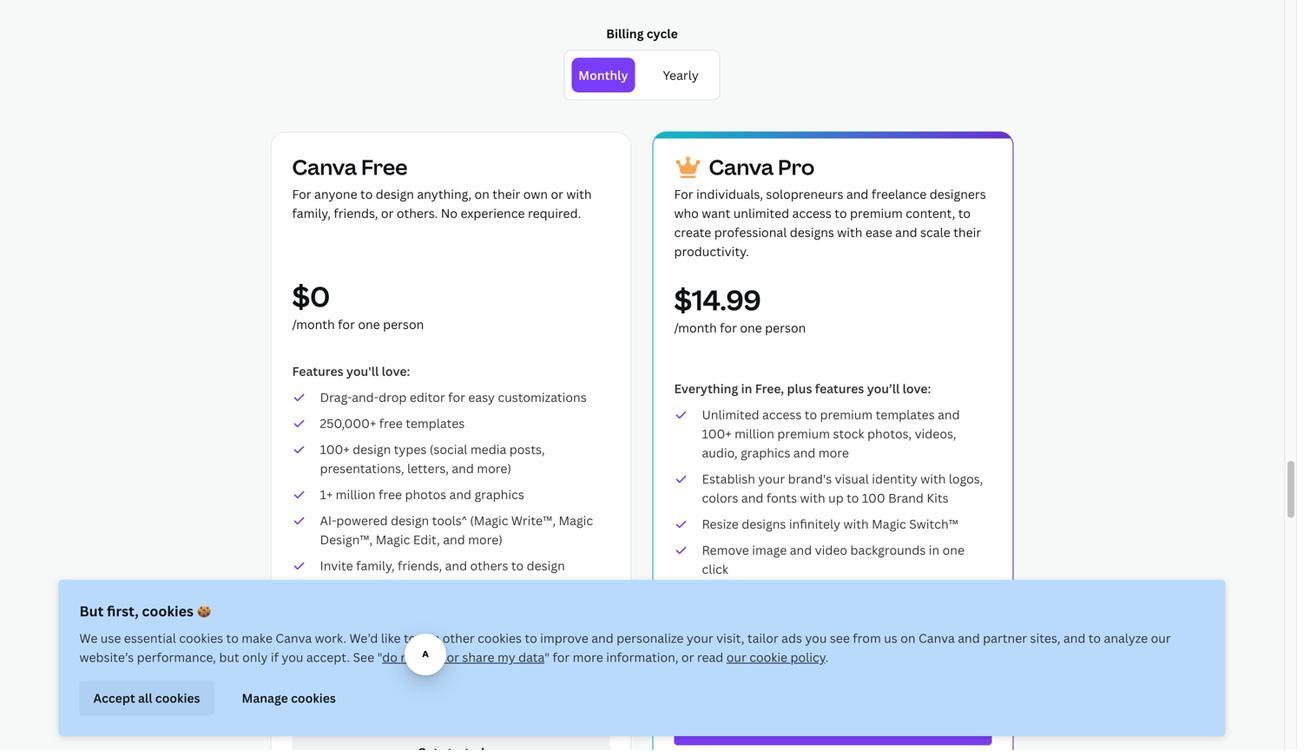 Task type: locate. For each thing, give the bounding box(es) containing it.
cookies down '🍪' at the bottom
[[179, 630, 223, 647]]

on
[[901, 630, 916, 647]]

sites,
[[1031, 630, 1061, 647]]

0 horizontal spatial and
[[592, 630, 614, 647]]

canva up if on the bottom left
[[276, 630, 312, 647]]

1 horizontal spatial use
[[419, 630, 440, 647]]

and left partner at right
[[958, 630, 980, 647]]

cookies down accept.
[[291, 690, 336, 706]]

and right sites, at bottom
[[1064, 630, 1086, 647]]

1 horizontal spatial you
[[805, 630, 827, 647]]

you
[[805, 630, 827, 647], [282, 649, 304, 666]]

use up sell at the left bottom of the page
[[419, 630, 440, 647]]

1 horizontal spatial or
[[682, 649, 694, 666]]

to right like
[[404, 630, 416, 647]]

0 horizontal spatial canva
[[276, 630, 312, 647]]

or right sell at the left bottom of the page
[[447, 649, 459, 666]]

0 vertical spatial our
[[1151, 630, 1171, 647]]

but
[[219, 649, 239, 666]]

1 vertical spatial you
[[282, 649, 304, 666]]

" right see
[[377, 649, 382, 666]]

1 vertical spatial our
[[727, 649, 747, 666]]

you right if on the bottom left
[[282, 649, 304, 666]]

do not sell or share my data link
[[382, 649, 545, 666]]

our down visit,
[[727, 649, 747, 666]]

2 horizontal spatial and
[[1064, 630, 1086, 647]]

cookies up essential
[[142, 602, 194, 621]]

make
[[242, 630, 273, 647]]

manage
[[242, 690, 288, 706]]

data
[[519, 649, 545, 666]]

1 or from the left
[[447, 649, 459, 666]]

work.
[[315, 630, 347, 647]]

tailor
[[748, 630, 779, 647]]

1 horizontal spatial our
[[1151, 630, 1171, 647]]

1 horizontal spatial and
[[958, 630, 980, 647]]

0 horizontal spatial use
[[101, 630, 121, 647]]

improve
[[540, 630, 589, 647]]

sell
[[424, 649, 444, 666]]

our right analyze
[[1151, 630, 1171, 647]]

and up do not sell or share my data " for more information, or read our cookie policy .
[[592, 630, 614, 647]]

0 horizontal spatial you
[[282, 649, 304, 666]]

1 and from the left
[[592, 630, 614, 647]]

" left for
[[545, 649, 550, 666]]

canva right 'on'
[[919, 630, 955, 647]]

our
[[1151, 630, 1171, 647], [727, 649, 747, 666]]

see
[[830, 630, 850, 647]]

partner
[[983, 630, 1028, 647]]

or left read
[[682, 649, 694, 666]]

canva
[[276, 630, 312, 647], [919, 630, 955, 647]]

use
[[101, 630, 121, 647], [419, 630, 440, 647]]

from
[[853, 630, 881, 647]]

or
[[447, 649, 459, 666], [682, 649, 694, 666]]

cookies
[[142, 602, 194, 621], [179, 630, 223, 647], [478, 630, 522, 647], [155, 690, 200, 706], [291, 690, 336, 706]]

2 canva from the left
[[919, 630, 955, 647]]

to left analyze
[[1089, 630, 1101, 647]]

1 " from the left
[[377, 649, 382, 666]]

1 horizontal spatial "
[[545, 649, 550, 666]]

1 horizontal spatial canva
[[919, 630, 955, 647]]

"
[[377, 649, 382, 666], [545, 649, 550, 666]]

0 horizontal spatial or
[[447, 649, 459, 666]]

to up but
[[226, 630, 239, 647]]

like
[[381, 630, 401, 647]]

for
[[553, 649, 570, 666]]

0 horizontal spatial "
[[377, 649, 382, 666]]

cookies right all
[[155, 690, 200, 706]]

to
[[226, 630, 239, 647], [404, 630, 416, 647], [525, 630, 537, 647], [1089, 630, 1101, 647]]

essential
[[124, 630, 176, 647]]

2 " from the left
[[545, 649, 550, 666]]

policy
[[791, 649, 826, 666]]

to up data
[[525, 630, 537, 647]]

3 to from the left
[[525, 630, 537, 647]]

use up website's
[[101, 630, 121, 647]]

you up "policy"
[[805, 630, 827, 647]]

manage cookies
[[242, 690, 336, 706]]

and
[[592, 630, 614, 647], [958, 630, 980, 647], [1064, 630, 1086, 647]]



Task type: describe. For each thing, give the bounding box(es) containing it.
not
[[401, 649, 421, 666]]

we use essential cookies to make canva work. we'd like to use other cookies to improve and personalize your visit, tailor ads you see from us on canva and partner sites, and to analyze our website's performance, but only if you accept. see "
[[79, 630, 1171, 666]]

your
[[687, 630, 714, 647]]

3 and from the left
[[1064, 630, 1086, 647]]

all
[[138, 690, 152, 706]]

website's
[[79, 649, 134, 666]]

visit,
[[717, 630, 745, 647]]

2 and from the left
[[958, 630, 980, 647]]

more
[[573, 649, 603, 666]]

ads
[[782, 630, 802, 647]]

2 to from the left
[[404, 630, 416, 647]]

but
[[79, 602, 104, 621]]

do
[[382, 649, 398, 666]]

performance,
[[137, 649, 216, 666]]

0 vertical spatial you
[[805, 630, 827, 647]]

accept all cookies
[[93, 690, 200, 706]]

accept.
[[306, 649, 350, 666]]

" inside we use essential cookies to make canva work. we'd like to use other cookies to improve and personalize your visit, tailor ads you see from us on canva and partner sites, and to analyze our website's performance, but only if you accept. see "
[[377, 649, 382, 666]]

0 horizontal spatial our
[[727, 649, 747, 666]]

if
[[271, 649, 279, 666]]

2 or from the left
[[682, 649, 694, 666]]

only
[[242, 649, 268, 666]]

our inside we use essential cookies to make canva work. we'd like to use other cookies to improve and personalize your visit, tailor ads you see from us on canva and partner sites, and to analyze our website's performance, but only if you accept. see "
[[1151, 630, 1171, 647]]

but first, cookies 🍪
[[79, 602, 211, 621]]

cookies up my
[[478, 630, 522, 647]]

first,
[[107, 602, 139, 621]]

share
[[462, 649, 495, 666]]

🍪
[[197, 602, 211, 621]]

accept all cookies button
[[79, 681, 214, 716]]

4 to from the left
[[1089, 630, 1101, 647]]

1 canva from the left
[[276, 630, 312, 647]]

see
[[353, 649, 374, 666]]

read
[[697, 649, 724, 666]]

other
[[443, 630, 475, 647]]

us
[[884, 630, 898, 647]]

accept
[[93, 690, 135, 706]]

information,
[[606, 649, 679, 666]]

our cookie policy link
[[727, 649, 826, 666]]

we'd
[[350, 630, 378, 647]]

1 use from the left
[[101, 630, 121, 647]]

my
[[498, 649, 516, 666]]

cookie
[[750, 649, 788, 666]]

.
[[826, 649, 829, 666]]

2 use from the left
[[419, 630, 440, 647]]

personalize
[[617, 630, 684, 647]]

manage cookies button
[[228, 681, 350, 716]]

do not sell or share my data " for more information, or read our cookie policy .
[[382, 649, 829, 666]]

analyze
[[1104, 630, 1148, 647]]

1 to from the left
[[226, 630, 239, 647]]

we
[[79, 630, 98, 647]]



Task type: vqa. For each thing, say whether or not it's contained in the screenshot.
tailor
yes



